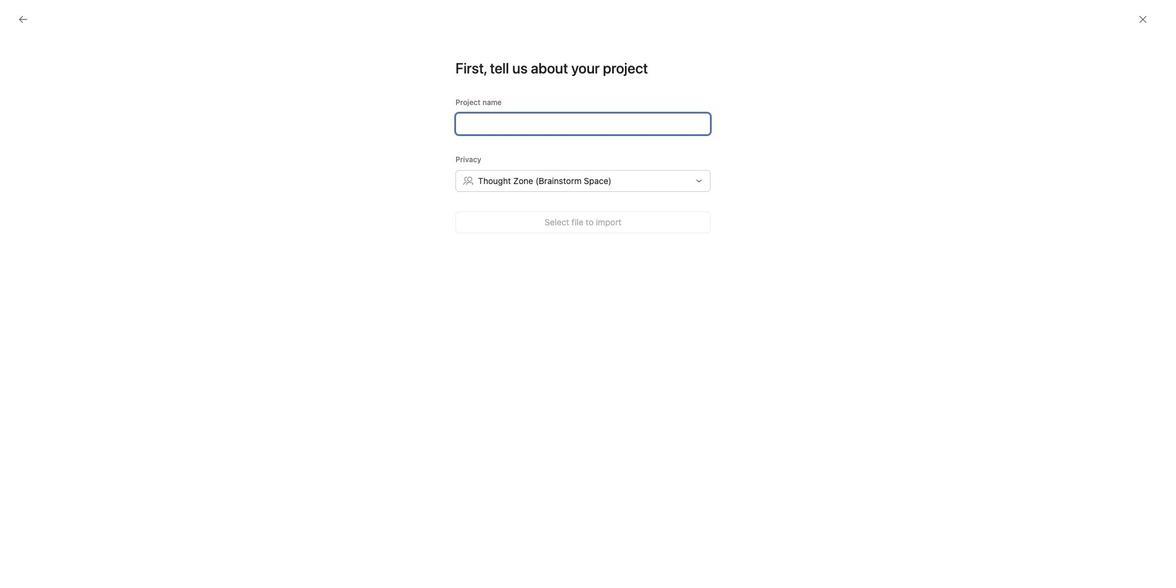 Task type: locate. For each thing, give the bounding box(es) containing it.
None text field
[[456, 113, 711, 135]]

hide sidebar image
[[16, 10, 26, 19]]

list item
[[677, 503, 707, 533]]

go back image
[[18, 15, 28, 24]]



Task type: describe. For each thing, give the bounding box(es) containing it.
close image
[[1139, 15, 1149, 24]]



Task type: vqa. For each thing, say whether or not it's contained in the screenshot.
Completed image inside the Test Two cell
no



